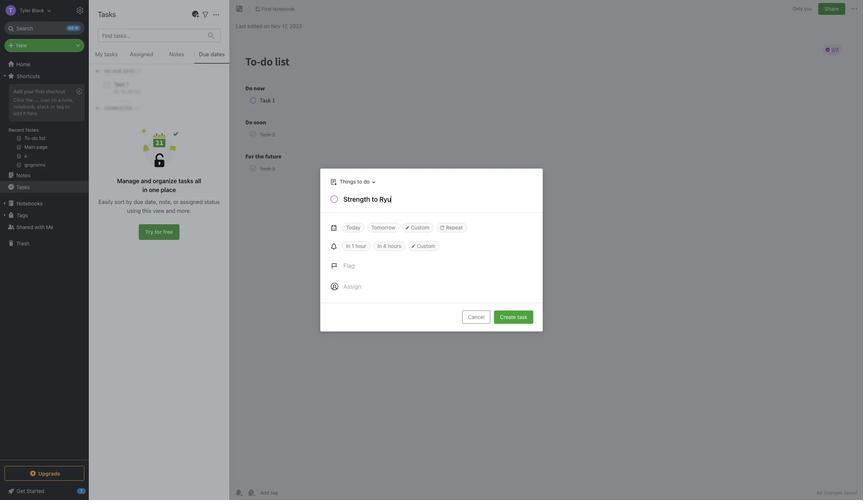 Task type: locate. For each thing, give the bounding box(es) containing it.
home
[[16, 61, 30, 67]]

a inside "icon on a note, notebook, stack or tag to add it here."
[[58, 97, 61, 103]]

cancel
[[468, 314, 485, 320]]

do right things
[[364, 179, 370, 185]]

tasks inside my tasks button
[[104, 51, 118, 57]]

note, up view
[[159, 198, 172, 205]]

1 horizontal spatial or
[[173, 198, 179, 205]]

date,
[[145, 198, 158, 205]]

a up tag
[[58, 97, 61, 103]]

note,
[[62, 97, 74, 103], [159, 198, 172, 205]]

a inside note list element
[[99, 59, 101, 65]]

or inside easily sort by due date, note, or assigned status using this view and more.
[[173, 198, 179, 205]]

1 horizontal spatial the
[[148, 50, 156, 56]]

the left ...
[[26, 97, 33, 103]]

do up now
[[107, 42, 113, 49]]

do down list
[[118, 50, 125, 56]]

page
[[112, 87, 124, 93]]

1 vertical spatial or
[[173, 198, 179, 205]]

1 vertical spatial minutes
[[104, 110, 120, 115]]

notes inside 'link'
[[16, 172, 30, 178]]

tags
[[17, 212, 28, 218]]

add
[[13, 89, 23, 94]]

to
[[65, 104, 70, 110], [358, 179, 362, 185]]

4 left hours
[[383, 243, 387, 249]]

0 vertical spatial custom button
[[403, 223, 434, 233]]

do down to-
[[99, 50, 105, 56]]

tasks left all at the top left of page
[[178, 178, 193, 184]]

1 vertical spatial custom
[[417, 243, 436, 249]]

in for in 1 hour
[[346, 243, 351, 249]]

or left tag
[[51, 104, 55, 110]]

the right for
[[148, 50, 156, 56]]

tasks
[[104, 51, 118, 57], [178, 178, 193, 184]]

notes inside group
[[26, 127, 39, 133]]

custom for tomorrow
[[411, 224, 430, 231]]

1 horizontal spatial on
[[264, 23, 270, 29]]

1 horizontal spatial tasks
[[98, 10, 116, 19]]

1 horizontal spatial to
[[358, 179, 362, 185]]

0 vertical spatial on
[[264, 23, 270, 29]]

in
[[346, 243, 351, 249], [378, 243, 382, 249]]

by
[[126, 198, 132, 205]]

4 left notes
[[98, 23, 101, 29]]

1 vertical spatial and
[[166, 207, 175, 214]]

add tag image
[[247, 488, 256, 497]]

tree
[[0, 58, 89, 460]]

home link
[[0, 58, 89, 70]]

expand notebooks image
[[2, 200, 8, 206]]

on down shortcut
[[51, 97, 57, 103]]

0 horizontal spatial tasks
[[16, 184, 30, 190]]

1 in from the left
[[346, 243, 351, 249]]

assign
[[344, 283, 362, 290]]

1 horizontal spatial nov
[[271, 23, 281, 29]]

custom button for tomorrow
[[403, 223, 434, 233]]

notes left due
[[169, 51, 184, 57]]

1 horizontal spatial and
[[166, 207, 175, 214]]

on inside "icon on a note, notebook, stack or tag to add it here."
[[51, 97, 57, 103]]

a left few on the top left
[[99, 59, 101, 65]]

recent
[[9, 127, 24, 133]]

in left 1
[[346, 243, 351, 249]]

1 horizontal spatial note,
[[159, 198, 172, 205]]

or for tag
[[51, 104, 55, 110]]

Search text field
[[10, 21, 79, 35]]

and up in
[[141, 178, 151, 184]]

0 horizontal spatial 4
[[98, 23, 101, 29]]

all changes saved
[[817, 490, 858, 496]]

0 vertical spatial note,
[[62, 97, 74, 103]]

0 vertical spatial tasks
[[104, 51, 118, 57]]

4 inside note list element
[[98, 23, 101, 29]]

0 vertical spatial nov
[[271, 23, 281, 29]]

try
[[145, 229, 153, 235]]

nov left 17,
[[271, 23, 281, 29]]

stack
[[37, 104, 49, 110]]

to-do list do now do soon for the future
[[99, 42, 172, 56]]

today
[[346, 224, 361, 231]]

easily
[[99, 198, 113, 205]]

0 horizontal spatial note,
[[62, 97, 74, 103]]

new task image
[[191, 10, 200, 19]]

do inside field
[[364, 179, 370, 185]]

1 horizontal spatial do
[[118, 50, 125, 56]]

notebooks link
[[0, 197, 89, 209]]

notebook,
[[13, 104, 36, 110]]

0 horizontal spatial do
[[99, 50, 105, 56]]

1 things to do button from the left
[[327, 177, 378, 187]]

custom left repeat button
[[411, 224, 430, 231]]

try for free
[[145, 229, 173, 235]]

0 horizontal spatial tasks
[[104, 51, 118, 57]]

1
[[352, 243, 354, 249]]

1 vertical spatial on
[[51, 97, 57, 103]]

2 do from the left
[[118, 50, 125, 56]]

notes up notes
[[105, 7, 125, 16]]

notes inside note list element
[[105, 7, 125, 16]]

dates
[[211, 51, 225, 57]]

0 vertical spatial tasks
[[98, 10, 116, 19]]

tag
[[57, 104, 64, 110]]

shared with me link
[[0, 221, 89, 233]]

0 horizontal spatial a
[[58, 97, 61, 103]]

due
[[134, 198, 143, 205]]

do
[[107, 42, 113, 49], [364, 179, 370, 185]]

0 vertical spatial or
[[51, 104, 55, 110]]

note, up tag
[[62, 97, 74, 103]]

Enter task text field
[[343, 195, 534, 206]]

things to do
[[340, 179, 370, 185]]

1 horizontal spatial tasks
[[178, 178, 193, 184]]

1 vertical spatial tasks
[[178, 178, 193, 184]]

in 4 hours button
[[374, 241, 406, 251]]

tasks up the notebooks in the top of the page
[[16, 184, 30, 190]]

...
[[34, 97, 39, 103]]

my tasks button
[[89, 50, 124, 64]]

to inside field
[[358, 179, 362, 185]]

1 vertical spatial the
[[26, 97, 33, 103]]

1 vertical spatial 4
[[383, 243, 387, 249]]

minutes
[[111, 59, 128, 65], [104, 110, 120, 115]]

do inside "to-do list do now do soon for the future"
[[107, 42, 113, 49]]

custom button for in 4 hours
[[409, 241, 440, 251]]

1 horizontal spatial do
[[364, 179, 370, 185]]

1 vertical spatial note,
[[159, 198, 172, 205]]

0 horizontal spatial in
[[346, 243, 351, 249]]

all
[[195, 178, 201, 184]]

note, inside easily sort by due date, note, or assigned status using this view and more.
[[159, 198, 172, 205]]

0 vertical spatial to
[[65, 104, 70, 110]]

a
[[99, 95, 102, 101]]

shortcut
[[46, 89, 65, 94]]

cancel button
[[462, 311, 491, 324]]

1 vertical spatial tasks
[[16, 184, 30, 190]]

repeat
[[446, 224, 463, 231]]

0 horizontal spatial the
[[26, 97, 33, 103]]

0 vertical spatial custom
[[411, 224, 430, 231]]

notes
[[105, 7, 125, 16], [169, 51, 184, 57], [26, 127, 39, 133], [16, 172, 30, 178]]

add a reminder image
[[234, 488, 243, 497]]

0 horizontal spatial or
[[51, 104, 55, 110]]

nov inside note list element
[[99, 199, 107, 204]]

tasks up 4 notes
[[98, 10, 116, 19]]

and
[[141, 178, 151, 184], [166, 207, 175, 214]]

or
[[51, 104, 55, 110], [173, 198, 179, 205]]

custom button left repeat button
[[403, 223, 434, 233]]

for
[[139, 50, 147, 56]]

0 horizontal spatial nov
[[99, 199, 107, 204]]

tasks up few on the top left
[[104, 51, 118, 57]]

1 vertical spatial to
[[358, 179, 362, 185]]

ago down here
[[122, 110, 130, 115]]

1 horizontal spatial 4
[[383, 243, 387, 249]]

0 vertical spatial do
[[107, 42, 113, 49]]

0 vertical spatial 4
[[98, 23, 101, 29]]

share
[[825, 6, 840, 12]]

group containing add your first shortcut
[[0, 82, 89, 172]]

None search field
[[10, 21, 79, 35]]

custom button right hours
[[409, 241, 440, 251]]

try for free button
[[139, 224, 179, 240]]

0 vertical spatial a
[[99, 59, 101, 65]]

to inside "icon on a note, notebook, stack or tag to add it here."
[[65, 104, 70, 110]]

shared with me
[[16, 224, 53, 230]]

0 horizontal spatial and
[[141, 178, 151, 184]]

notes right 'recent'
[[26, 127, 39, 133]]

expand tags image
[[2, 212, 8, 218]]

to right things
[[358, 179, 362, 185]]

2 in from the left
[[378, 243, 382, 249]]

on right edited
[[264, 23, 270, 29]]

1 horizontal spatial a
[[99, 59, 101, 65]]

1 vertical spatial nov
[[99, 199, 107, 204]]

minutes right 11
[[104, 110, 120, 115]]

tasks inside manage and organize tasks all in one place
[[178, 178, 193, 184]]

group
[[0, 82, 89, 172]]

note list element
[[89, 0, 230, 500]]

1 horizontal spatial in
[[378, 243, 382, 249]]

1 vertical spatial a
[[58, 97, 61, 103]]

minutes down now
[[111, 59, 128, 65]]

gngnsrns
[[99, 176, 122, 182]]

notes up the tasks button
[[16, 172, 30, 178]]

0 vertical spatial minutes
[[111, 59, 128, 65]]

0 vertical spatial and
[[141, 178, 151, 184]]

do
[[99, 50, 105, 56], [118, 50, 125, 56]]

nov left 14
[[99, 199, 107, 204]]

in 1 hour
[[346, 243, 367, 249]]

in inside button
[[346, 243, 351, 249]]

add your first shortcut
[[13, 89, 65, 94]]

flag
[[344, 263, 355, 269]]

and right view
[[166, 207, 175, 214]]

tags button
[[0, 209, 89, 221]]

or inside "icon on a note, notebook, stack or tag to add it here."
[[51, 104, 55, 110]]

in inside button
[[378, 243, 382, 249]]

0 horizontal spatial do
[[107, 42, 113, 49]]

0 horizontal spatial on
[[51, 97, 57, 103]]

custom button
[[403, 223, 434, 233], [409, 241, 440, 251]]

in left hours
[[378, 243, 382, 249]]

trash link
[[0, 237, 89, 249]]

0 vertical spatial the
[[148, 50, 156, 56]]

0 horizontal spatial to
[[65, 104, 70, 110]]

organize
[[153, 178, 177, 184]]

14
[[108, 199, 113, 204]]

group inside tree
[[0, 82, 89, 172]]

to right tag
[[65, 104, 70, 110]]

4
[[98, 23, 101, 29], [383, 243, 387, 249]]

click the ...
[[13, 97, 39, 103]]

ago down soon
[[129, 59, 137, 65]]

1 vertical spatial custom button
[[409, 241, 440, 251]]

2/3
[[107, 68, 113, 74]]

2 things to do button from the left
[[329, 177, 378, 187]]

me
[[46, 224, 53, 230]]

or up more.
[[173, 198, 179, 205]]

things
[[340, 179, 356, 185]]

custom right hours
[[417, 243, 436, 249]]

new button
[[4, 39, 84, 52]]

1 vertical spatial do
[[364, 179, 370, 185]]



Task type: vqa. For each thing, say whether or not it's contained in the screenshot.
Click to collapse image
no



Task type: describe. For each thing, give the bounding box(es) containing it.
shortcuts
[[17, 73, 40, 79]]

icon
[[41, 97, 50, 103]]

manage and organize tasks all in one place
[[117, 178, 201, 193]]

assigned
[[130, 51, 153, 57]]

free
[[163, 229, 173, 235]]

view
[[153, 207, 164, 214]]

notes
[[102, 23, 116, 29]]

bit
[[115, 95, 121, 101]]

share button
[[819, 3, 846, 15]]

shortcuts button
[[0, 70, 89, 82]]

last
[[236, 23, 246, 29]]

new
[[16, 42, 27, 49]]

and inside manage and organize tasks all in one place
[[141, 178, 151, 184]]

2023
[[290, 23, 302, 29]]

main
[[99, 87, 110, 93]]

in
[[143, 187, 148, 193]]

on inside note window element
[[264, 23, 270, 29]]

using
[[127, 207, 141, 214]]

notes inside button
[[169, 51, 184, 57]]

tasks inside button
[[16, 184, 30, 190]]

assign button
[[327, 278, 366, 296]]

today button
[[342, 223, 365, 233]]

soon
[[126, 50, 138, 56]]

to-
[[99, 42, 107, 49]]

11 minutes ago
[[99, 110, 130, 115]]

in for in 4 hours
[[378, 243, 382, 249]]

shared
[[16, 224, 33, 230]]

more.
[[177, 207, 191, 214]]

list
[[114, 42, 122, 49]]

11
[[99, 110, 103, 115]]

last edited on nov 17, 2023
[[236, 23, 302, 29]]

create
[[500, 314, 516, 320]]

my tasks
[[95, 51, 118, 57]]

Find tasks… text field
[[99, 29, 204, 42]]

repeat button
[[437, 223, 467, 233]]

first
[[262, 6, 272, 12]]

or for assigned
[[173, 198, 179, 205]]

1 do from the left
[[99, 50, 105, 56]]

expand note image
[[235, 4, 244, 13]]

place
[[161, 187, 176, 193]]

one
[[149, 187, 159, 193]]

task
[[518, 314, 528, 320]]

easily sort by due date, note, or assigned status using this view and more.
[[99, 198, 220, 214]]

notes link
[[0, 169, 89, 181]]

this
[[142, 207, 151, 214]]

hour
[[356, 243, 367, 249]]

here.
[[27, 110, 39, 116]]

nov inside note window element
[[271, 23, 281, 29]]

the inside tree
[[26, 97, 33, 103]]

1 vertical spatial ago
[[122, 110, 130, 115]]

status
[[204, 198, 220, 205]]

here
[[123, 95, 133, 101]]

my
[[95, 51, 103, 57]]

nov 14
[[99, 199, 113, 204]]

manage
[[117, 178, 139, 184]]

settings image
[[76, 6, 84, 15]]

now
[[107, 50, 116, 56]]

tomorrow
[[372, 224, 396, 231]]

notebook
[[273, 6, 295, 12]]

little
[[103, 95, 114, 101]]

17,
[[282, 23, 288, 29]]

icon on a note, notebook, stack or tag to add it here.
[[13, 97, 74, 116]]

with
[[35, 224, 45, 230]]

notebooks
[[17, 200, 43, 206]]

hours
[[388, 243, 402, 249]]

recent notes
[[9, 127, 39, 133]]

tomorrow button
[[368, 223, 400, 233]]

changes
[[824, 490, 843, 496]]

it
[[23, 110, 26, 116]]

Note Editor text field
[[230, 36, 864, 485]]

custom for in 4 hours
[[417, 243, 436, 249]]

only
[[793, 6, 803, 12]]

create task
[[500, 314, 528, 320]]

add
[[13, 110, 22, 116]]

4 inside button
[[383, 243, 387, 249]]

tree containing home
[[0, 58, 89, 460]]

saved
[[844, 490, 858, 496]]

first notebook button
[[253, 4, 297, 14]]

due
[[199, 51, 209, 57]]

upgrade
[[38, 470, 60, 477]]

the inside "to-do list do now do soon for the future"
[[148, 50, 156, 56]]

main page
[[99, 87, 124, 93]]

trash
[[16, 240, 30, 246]]

future
[[157, 50, 172, 56]]

0 vertical spatial ago
[[129, 59, 137, 65]]

and inside easily sort by due date, note, or assigned status using this view and more.
[[166, 207, 175, 214]]

create task button
[[494, 311, 534, 324]]

due dates
[[199, 51, 225, 57]]

click
[[13, 97, 24, 103]]

note window element
[[230, 0, 864, 500]]

all
[[817, 490, 823, 496]]

note, inside "icon on a note, notebook, stack or tag to add it here."
[[62, 97, 74, 103]]

flag button
[[327, 257, 359, 275]]

Go to note or move task field
[[327, 177, 378, 187]]



